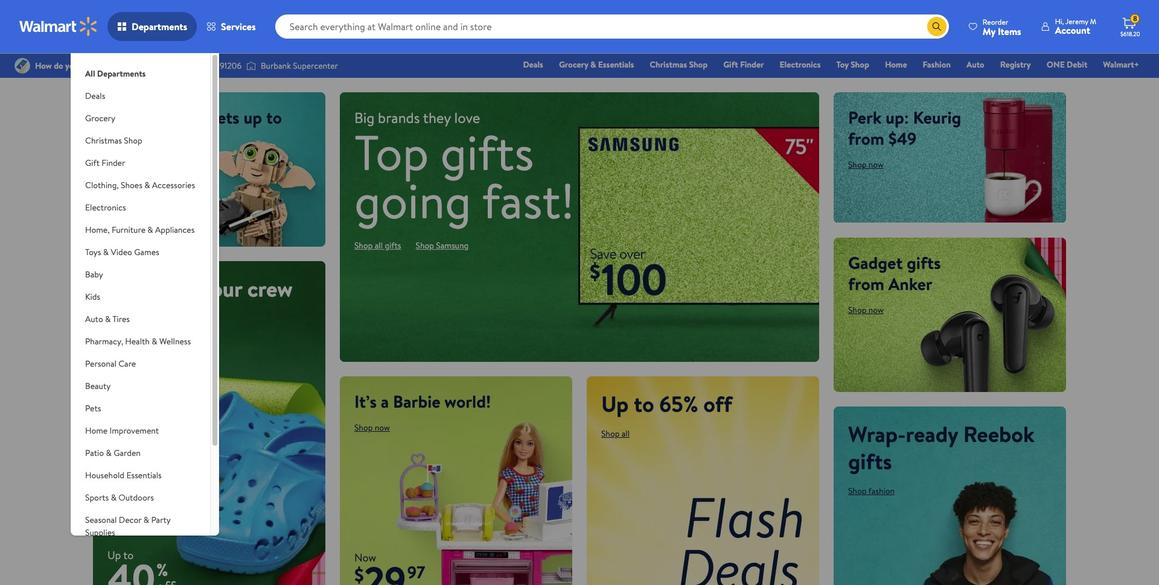 Task type: describe. For each thing, give the bounding box(es) containing it.
now
[[355, 551, 376, 566]]

departments inside dropdown button
[[132, 20, 187, 33]]

outdoors
[[119, 492, 154, 504]]

hi, jeremy m account
[[1056, 16, 1097, 37]]

crew
[[248, 274, 293, 304]]

christmas shop for "christmas shop" link
[[650, 59, 708, 71]]

home link
[[880, 58, 913, 71]]

lego®
[[157, 106, 206, 129]]

party
[[151, 515, 171, 527]]

fast!
[[482, 167, 575, 234]]

search icon image
[[932, 22, 942, 31]]

patio & garden
[[85, 448, 141, 460]]

personal care button
[[71, 353, 210, 376]]

& right sports
[[111, 492, 117, 504]]

one debit
[[1047, 59, 1088, 71]]

now dollar 29.97 null group
[[340, 551, 425, 586]]

sports
[[85, 492, 109, 504]]

home improvement button
[[71, 420, 210, 443]]

shop now link for select lego® sets up to 20% off
[[107, 159, 143, 171]]

beauty button
[[71, 376, 210, 398]]

keurig
[[913, 106, 962, 129]]

appliances
[[155, 224, 195, 236]]

jeremy
[[1066, 16, 1089, 27]]

accessories
[[152, 179, 195, 191]]

m
[[1090, 16, 1097, 27]]

perk
[[849, 106, 882, 129]]

gift finder button
[[71, 152, 210, 175]]

electronics for electronics dropdown button
[[85, 202, 126, 214]]

shop samsung link
[[416, 240, 469, 252]]

now for gadget gifts from anker
[[869, 304, 884, 316]]

health
[[125, 336, 150, 348]]

& right health
[[152, 336, 157, 348]]

video
[[111, 246, 132, 258]]

wrap-
[[849, 419, 906, 450]]

top gifts going fast! shop all gifts
[[355, 119, 575, 252]]

Walmart Site-Wide search field
[[275, 14, 949, 39]]

from inside 'gadget gifts from anker'
[[849, 272, 885, 296]]

household essentials button
[[71, 465, 210, 487]]

shop all
[[602, 428, 630, 440]]

to for up to
[[123, 548, 134, 564]]

shop now for crocs for your crew
[[107, 313, 143, 325]]

shop now for select lego® sets up to 20% off
[[107, 159, 143, 171]]

ready
[[906, 419, 958, 450]]

grocery button
[[71, 107, 210, 130]]

& right patio in the bottom of the page
[[106, 448, 112, 460]]

& right toys
[[103, 246, 109, 258]]

baby button
[[71, 264, 210, 286]]

auto for auto & tires
[[85, 313, 103, 326]]

electronics link
[[775, 58, 826, 71]]

home for home improvement
[[85, 425, 108, 437]]

grocery & essentials link
[[554, 58, 640, 71]]

97
[[407, 561, 425, 585]]

& inside seasonal decor & party supplies
[[144, 515, 149, 527]]

one debit link
[[1042, 58, 1093, 71]]

top
[[355, 119, 429, 186]]

shop now link for gadget gifts from anker
[[849, 304, 884, 316]]

gifts inside 'gadget gifts from anker'
[[907, 251, 941, 275]]

up to
[[107, 548, 134, 564]]

sports & outdoors
[[85, 492, 154, 504]]

gadget
[[849, 251, 903, 275]]

shop now for it's a barbie world!
[[355, 422, 390, 434]]

gift finder for gift finder dropdown button
[[85, 157, 125, 169]]

up to 40 percent off group
[[93, 548, 175, 586]]

toy shop link
[[831, 58, 875, 71]]

up to 65% off
[[602, 389, 733, 420]]

finder for gift finder link on the right top of page
[[740, 59, 764, 71]]

$618.20
[[1121, 30, 1141, 38]]

shop inside "christmas shop" link
[[689, 59, 708, 71]]

shop fashion
[[849, 485, 895, 497]]

home, furniture & appliances
[[85, 224, 195, 236]]

pharmacy,
[[85, 336, 123, 348]]

garden
[[114, 448, 141, 460]]

deals button
[[71, 85, 210, 107]]

up for up to 65% off
[[602, 389, 629, 420]]

& right shoes
[[144, 179, 150, 191]]

from inside perk up: keurig from $49
[[849, 127, 885, 150]]

essentials inside 'link'
[[598, 59, 634, 71]]

electronics button
[[71, 197, 210, 219]]

20%
[[107, 127, 138, 150]]

registry
[[1001, 59, 1031, 71]]

crocs for your crew
[[107, 274, 293, 304]]

anker
[[889, 272, 933, 296]]

pets button
[[71, 398, 210, 420]]

electronics for electronics link
[[780, 59, 821, 71]]

supplies
[[85, 527, 115, 539]]

personal
[[85, 358, 116, 370]]

going
[[355, 167, 472, 234]]

select
[[107, 106, 153, 129]]

up:
[[886, 106, 909, 129]]

shop now for perk up: keurig from $49
[[849, 159, 884, 171]]

reorder
[[983, 17, 1009, 27]]

shop all link
[[602, 428, 630, 440]]

shop fashion link
[[849, 485, 895, 497]]

8
[[1133, 13, 1138, 24]]

grocery & essentials
[[559, 59, 634, 71]]

to for up to 65% off
[[634, 389, 654, 420]]

8 $618.20
[[1121, 13, 1141, 38]]

walmart image
[[19, 17, 98, 36]]

gift for gift finder dropdown button
[[85, 157, 100, 169]]

$49
[[889, 127, 917, 150]]

1 horizontal spatial all
[[622, 428, 630, 440]]

a
[[381, 390, 389, 413]]

account
[[1056, 24, 1091, 37]]

to inside select lego® sets up to 20% off
[[266, 106, 282, 129]]

wellness
[[159, 336, 191, 348]]

now for select lego® sets up to 20% off
[[128, 159, 143, 171]]

samsung
[[436, 240, 469, 252]]



Task type: locate. For each thing, give the bounding box(es) containing it.
shop all gifts link
[[355, 240, 401, 252]]

up
[[602, 389, 629, 420], [107, 548, 121, 564]]

up inside group
[[107, 548, 121, 564]]

pharmacy, health & wellness
[[85, 336, 191, 348]]

0 vertical spatial christmas shop
[[650, 59, 708, 71]]

& left tires
[[105, 313, 111, 326]]

auto inside dropdown button
[[85, 313, 103, 326]]

finder up clothing, at the left top
[[102, 157, 125, 169]]

auto down kids
[[85, 313, 103, 326]]

0 horizontal spatial grocery
[[85, 112, 115, 124]]

deals inside dropdown button
[[85, 90, 105, 102]]

shop now link up health
[[107, 313, 143, 325]]

1 horizontal spatial finder
[[740, 59, 764, 71]]

1 vertical spatial up
[[107, 548, 121, 564]]

shop now link for crocs for your crew
[[107, 313, 143, 325]]

1 vertical spatial christmas shop
[[85, 135, 142, 147]]

personal care
[[85, 358, 136, 370]]

gift for gift finder link on the right top of page
[[724, 59, 738, 71]]

gift finder inside gift finder link
[[724, 59, 764, 71]]

seasonal decor & party supplies button
[[71, 510, 210, 545]]

0 horizontal spatial to
[[123, 548, 134, 564]]

0 vertical spatial deals
[[523, 59, 543, 71]]

1 horizontal spatial electronics
[[780, 59, 821, 71]]

clothing, shoes & accessories button
[[71, 175, 210, 197]]

from left $49
[[849, 127, 885, 150]]

to left 65%
[[634, 389, 654, 420]]

select lego® sets up to 20% off
[[107, 106, 282, 150]]

deals inside 'link'
[[523, 59, 543, 71]]

1 vertical spatial all
[[622, 428, 630, 440]]

pharmacy, health & wellness button
[[71, 331, 210, 353]]

finder for gift finder dropdown button
[[102, 157, 125, 169]]

gift inside gift finder dropdown button
[[85, 157, 100, 169]]

65%
[[660, 389, 699, 420]]

0 vertical spatial up
[[602, 389, 629, 420]]

0 horizontal spatial christmas
[[85, 135, 122, 147]]

up down the supplies on the bottom left
[[107, 548, 121, 564]]

0 horizontal spatial gift finder
[[85, 157, 125, 169]]

off
[[142, 127, 165, 150], [704, 389, 733, 420]]

& down search search field
[[591, 59, 596, 71]]

tires
[[113, 313, 130, 326]]

shop inside christmas shop dropdown button
[[124, 135, 142, 147]]

now for perk up: keurig from $49
[[869, 159, 884, 171]]

finder left electronics link
[[740, 59, 764, 71]]

0 horizontal spatial off
[[142, 127, 165, 150]]

grocery for grocery & essentials
[[559, 59, 589, 71]]

0 vertical spatial departments
[[132, 20, 187, 33]]

1 vertical spatial deals
[[85, 90, 105, 102]]

all down up to 65% off
[[622, 428, 630, 440]]

it's
[[355, 390, 377, 413]]

toys & video games
[[85, 246, 159, 258]]

0 horizontal spatial finder
[[102, 157, 125, 169]]

0 vertical spatial auto
[[967, 59, 985, 71]]

gift inside gift finder link
[[724, 59, 738, 71]]

registry link
[[995, 58, 1037, 71]]

clothing,
[[85, 179, 119, 191]]

grocery right deals 'link'
[[559, 59, 589, 71]]

all departments link
[[71, 53, 210, 85]]

off right 65%
[[704, 389, 733, 420]]

auto down my
[[967, 59, 985, 71]]

shop
[[689, 59, 708, 71], [851, 59, 870, 71], [124, 135, 142, 147], [107, 159, 126, 171], [849, 159, 867, 171], [355, 240, 373, 252], [416, 240, 434, 252], [849, 304, 867, 316], [107, 313, 126, 325], [355, 422, 373, 434], [602, 428, 620, 440], [849, 485, 867, 497]]

shop now down perk at the right of the page
[[849, 159, 884, 171]]

shop now down the it's on the bottom left of the page
[[355, 422, 390, 434]]

kids
[[85, 291, 100, 303]]

auto for auto
[[967, 59, 985, 71]]

shoes
[[121, 179, 142, 191]]

gift finder link
[[718, 58, 770, 71]]

shop now link for it's a barbie world!
[[355, 422, 390, 434]]

1 vertical spatial finder
[[102, 157, 125, 169]]

0 vertical spatial electronics
[[780, 59, 821, 71]]

deals link
[[518, 58, 549, 71]]

1 vertical spatial home
[[85, 425, 108, 437]]

debit
[[1067, 59, 1088, 71]]

home, furniture & appliances button
[[71, 219, 210, 242]]

departments button
[[107, 12, 197, 41]]

0 horizontal spatial electronics
[[85, 202, 126, 214]]

shop now link down 'gadget gifts from anker'
[[849, 304, 884, 316]]

0 vertical spatial finder
[[740, 59, 764, 71]]

1 horizontal spatial gift finder
[[724, 59, 764, 71]]

christmas for christmas shop dropdown button
[[85, 135, 122, 147]]

0 vertical spatial grocery
[[559, 59, 589, 71]]

seasonal
[[85, 515, 117, 527]]

1 vertical spatial off
[[704, 389, 733, 420]]

electronics down clothing, at the left top
[[85, 202, 126, 214]]

games
[[134, 246, 159, 258]]

0 horizontal spatial essentials
[[126, 470, 162, 482]]

christmas shop for christmas shop dropdown button
[[85, 135, 142, 147]]

departments up deals dropdown button
[[97, 68, 146, 80]]

0 horizontal spatial deals
[[85, 90, 105, 102]]

0 horizontal spatial all
[[375, 240, 383, 252]]

1 horizontal spatial up
[[602, 389, 629, 420]]

one
[[1047, 59, 1065, 71]]

shop now link
[[107, 159, 143, 171], [849, 159, 884, 171], [849, 304, 884, 316], [107, 313, 143, 325], [355, 422, 390, 434]]

baby
[[85, 269, 103, 281]]

clothing, shoes & accessories
[[85, 179, 195, 191]]

1 horizontal spatial grocery
[[559, 59, 589, 71]]

walmart+ link
[[1098, 58, 1145, 71]]

grocery for grocery
[[85, 112, 115, 124]]

off inside select lego® sets up to 20% off
[[142, 127, 165, 150]]

0 vertical spatial home
[[885, 59, 907, 71]]

shop samsung
[[416, 240, 469, 252]]

up
[[244, 106, 262, 129]]

christmas shop button
[[71, 130, 210, 152]]

1 vertical spatial from
[[849, 272, 885, 296]]

2 vertical spatial to
[[123, 548, 134, 564]]

home left fashion
[[885, 59, 907, 71]]

1 vertical spatial gift
[[85, 157, 100, 169]]

electronics inside dropdown button
[[85, 202, 126, 214]]

1 horizontal spatial auto
[[967, 59, 985, 71]]

now down kids dropdown button
[[128, 313, 143, 325]]

shop now up shoes
[[107, 159, 143, 171]]

gift
[[724, 59, 738, 71], [85, 157, 100, 169]]

grocery inside 'link'
[[559, 59, 589, 71]]

off up gift finder dropdown button
[[142, 127, 165, 150]]

gift finder for gift finder link on the right top of page
[[724, 59, 764, 71]]

1 horizontal spatial off
[[704, 389, 733, 420]]

household essentials
[[85, 470, 162, 482]]

to right up
[[266, 106, 282, 129]]

1 vertical spatial departments
[[97, 68, 146, 80]]

up up shop all
[[602, 389, 629, 420]]

grocery up 20%
[[85, 112, 115, 124]]

1 vertical spatial electronics
[[85, 202, 126, 214]]

up for up to
[[107, 548, 121, 564]]

1 horizontal spatial to
[[266, 106, 282, 129]]

essentials
[[598, 59, 634, 71], [126, 470, 162, 482]]

finder
[[740, 59, 764, 71], [102, 157, 125, 169]]

shop now down 'gadget gifts from anker'
[[849, 304, 884, 316]]

home for home
[[885, 59, 907, 71]]

gadget gifts from anker
[[849, 251, 941, 296]]

%
[[156, 559, 168, 582]]

toys
[[85, 246, 101, 258]]

to
[[266, 106, 282, 129], [634, 389, 654, 420], [123, 548, 134, 564]]

all departments
[[85, 68, 146, 80]]

all down going
[[375, 240, 383, 252]]

1 horizontal spatial christmas shop
[[650, 59, 708, 71]]

1 horizontal spatial gift
[[724, 59, 738, 71]]

auto link
[[961, 58, 990, 71]]

home
[[885, 59, 907, 71], [85, 425, 108, 437]]

now down 'gadget gifts from anker'
[[869, 304, 884, 316]]

1 vertical spatial gift finder
[[85, 157, 125, 169]]

shop now for gadget gifts from anker
[[849, 304, 884, 316]]

gifts inside wrap-ready reebok gifts
[[849, 447, 892, 477]]

0 horizontal spatial gift
[[85, 157, 100, 169]]

now down perk up: keurig from $49
[[869, 159, 884, 171]]

essentials down "patio & garden" dropdown button
[[126, 470, 162, 482]]

christmas shop inside christmas shop dropdown button
[[85, 135, 142, 147]]

0 vertical spatial christmas
[[650, 59, 687, 71]]

it's a barbie world!
[[355, 390, 491, 413]]

& right furniture
[[148, 224, 153, 236]]

perk up: keurig from $49
[[849, 106, 962, 150]]

gift finder up clothing, at the left top
[[85, 157, 125, 169]]

0 vertical spatial off
[[142, 127, 165, 150]]

from left anker at the right of page
[[849, 272, 885, 296]]

now for crocs for your crew
[[128, 313, 143, 325]]

sets
[[210, 106, 240, 129]]

to inside group
[[123, 548, 134, 564]]

& left party
[[144, 515, 149, 527]]

0 horizontal spatial home
[[85, 425, 108, 437]]

2 horizontal spatial to
[[634, 389, 654, 420]]

gift right "christmas shop" link
[[724, 59, 738, 71]]

0 vertical spatial essentials
[[598, 59, 634, 71]]

reorder my items
[[983, 17, 1022, 38]]

now down "a"
[[375, 422, 390, 434]]

0 vertical spatial all
[[375, 240, 383, 252]]

1 vertical spatial grocery
[[85, 112, 115, 124]]

deals for deals 'link'
[[523, 59, 543, 71]]

household
[[85, 470, 124, 482]]

2 from from the top
[[849, 272, 885, 296]]

shop now up health
[[107, 313, 143, 325]]

0 vertical spatial gift finder
[[724, 59, 764, 71]]

0 horizontal spatial up
[[107, 548, 121, 564]]

all inside top gifts going fast! shop all gifts
[[375, 240, 383, 252]]

shop now link for perk up: keurig from $49
[[849, 159, 884, 171]]

shop now link down the it's on the bottom left of the page
[[355, 422, 390, 434]]

departments up the all departments link
[[132, 20, 187, 33]]

0 vertical spatial from
[[849, 127, 885, 150]]

home,
[[85, 224, 110, 236]]

wrap-ready reebok gifts
[[849, 419, 1035, 477]]

home up patio in the bottom of the page
[[85, 425, 108, 437]]

for
[[167, 274, 195, 304]]

fashion
[[923, 59, 951, 71]]

services button
[[197, 12, 266, 41]]

sports & outdoors button
[[71, 487, 210, 510]]

1 horizontal spatial deals
[[523, 59, 543, 71]]

essentials inside dropdown button
[[126, 470, 162, 482]]

gifts
[[441, 119, 534, 186], [385, 240, 401, 252], [907, 251, 941, 275], [849, 447, 892, 477]]

to down seasonal decor & party supplies
[[123, 548, 134, 564]]

1 vertical spatial to
[[634, 389, 654, 420]]

now for it's a barbie world!
[[375, 422, 390, 434]]

toy
[[837, 59, 849, 71]]

shop inside top gifts going fast! shop all gifts
[[355, 240, 373, 252]]

furniture
[[112, 224, 146, 236]]

deals for deals dropdown button
[[85, 90, 105, 102]]

0 horizontal spatial auto
[[85, 313, 103, 326]]

0 vertical spatial gift
[[724, 59, 738, 71]]

1 horizontal spatial home
[[885, 59, 907, 71]]

shop now link up shoes
[[107, 159, 143, 171]]

christmas for "christmas shop" link
[[650, 59, 687, 71]]

seasonal decor & party supplies
[[85, 515, 171, 539]]

crocs
[[107, 274, 162, 304]]

gift finder inside gift finder dropdown button
[[85, 157, 125, 169]]

1 horizontal spatial christmas
[[650, 59, 687, 71]]

christmas inside dropdown button
[[85, 135, 122, 147]]

shop inside toy shop link
[[851, 59, 870, 71]]

home inside dropdown button
[[85, 425, 108, 437]]

your
[[200, 274, 242, 304]]

christmas shop link
[[645, 58, 713, 71]]

services
[[221, 20, 256, 33]]

electronics left the toy
[[780, 59, 821, 71]]

& inside 'link'
[[591, 59, 596, 71]]

pets
[[85, 403, 101, 415]]

1 vertical spatial essentials
[[126, 470, 162, 482]]

1 from from the top
[[849, 127, 885, 150]]

0 horizontal spatial christmas shop
[[85, 135, 142, 147]]

auto & tires button
[[71, 309, 210, 331]]

hi,
[[1056, 16, 1064, 27]]

Search search field
[[275, 14, 949, 39]]

0 vertical spatial to
[[266, 106, 282, 129]]

essentials down walmart site-wide "search box"
[[598, 59, 634, 71]]

finder inside dropdown button
[[102, 157, 125, 169]]

care
[[118, 358, 136, 370]]

now up shoes
[[128, 159, 143, 171]]

grocery inside dropdown button
[[85, 112, 115, 124]]

1 vertical spatial auto
[[85, 313, 103, 326]]

gift up clothing, at the left top
[[85, 157, 100, 169]]

shop now link down perk at the right of the page
[[849, 159, 884, 171]]

gift finder left electronics link
[[724, 59, 764, 71]]

1 vertical spatial christmas
[[85, 135, 122, 147]]

1 horizontal spatial essentials
[[598, 59, 634, 71]]



Task type: vqa. For each thing, say whether or not it's contained in the screenshot.
rightmost GIFT
yes



